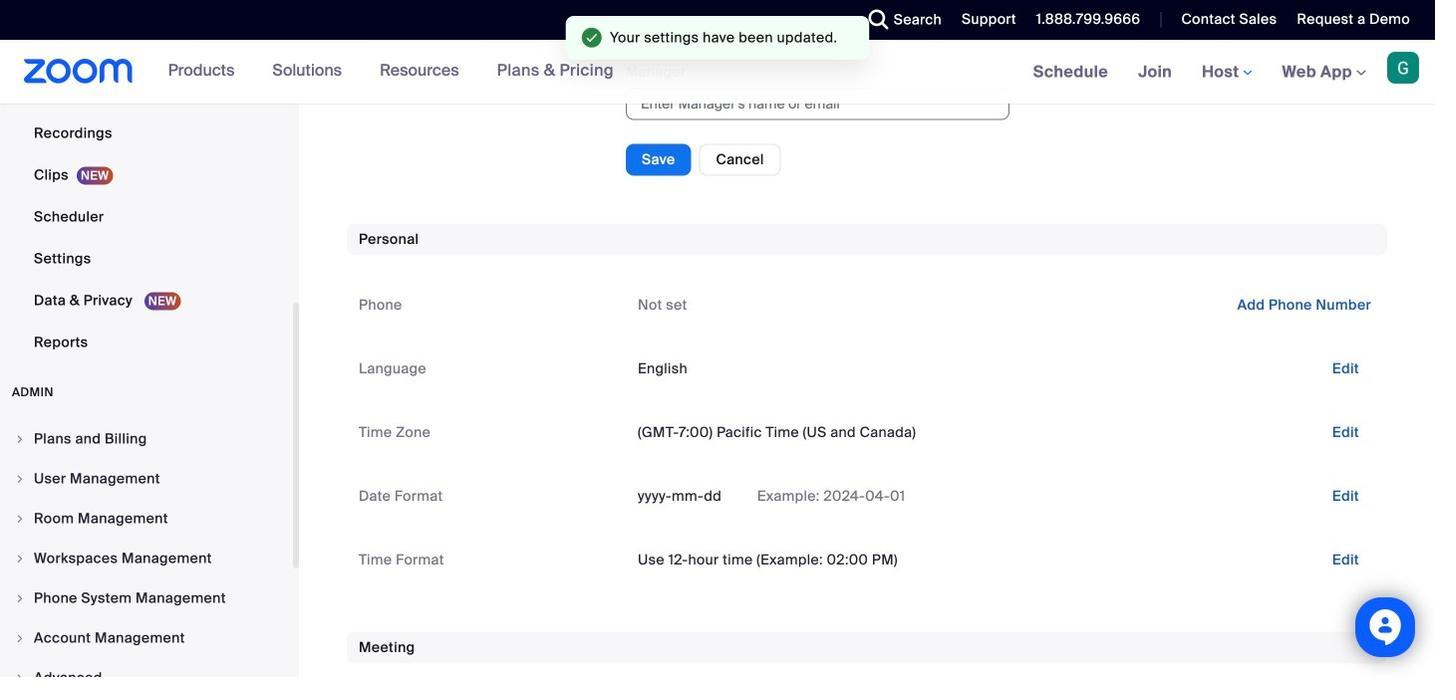 Task type: vqa. For each thing, say whether or not it's contained in the screenshot.
right icon associated with second "MENU ITEM" from the top
no



Task type: locate. For each thing, give the bounding box(es) containing it.
2 menu item from the top
[[0, 460, 293, 498]]

3 menu item from the top
[[0, 500, 293, 538]]

right image
[[14, 473, 26, 485], [14, 513, 26, 525], [14, 553, 26, 565], [14, 593, 26, 605], [14, 633, 26, 645], [14, 673, 26, 678]]

e.g. Product Manager text field
[[626, 0, 1010, 32]]

success image
[[582, 28, 602, 48]]

3 right image from the top
[[14, 553, 26, 565]]

4 menu item from the top
[[0, 540, 293, 578]]

5 right image from the top
[[14, 633, 26, 645]]

2 right image from the top
[[14, 513, 26, 525]]

menu item
[[0, 421, 293, 459], [0, 460, 293, 498], [0, 500, 293, 538], [0, 540, 293, 578], [0, 580, 293, 618], [0, 620, 293, 658], [0, 660, 293, 678]]

profile picture image
[[1387, 52, 1419, 84]]

personal menu menu
[[0, 0, 293, 365]]

banner
[[0, 40, 1435, 105]]

7 menu item from the top
[[0, 660, 293, 678]]

side navigation navigation
[[0, 0, 299, 678]]



Task type: describe. For each thing, give the bounding box(es) containing it.
5 menu item from the top
[[0, 580, 293, 618]]

1 menu item from the top
[[0, 421, 293, 459]]

meetings navigation
[[1018, 40, 1435, 105]]

zoom logo image
[[24, 59, 133, 84]]

admin menu menu
[[0, 421, 293, 678]]

4 right image from the top
[[14, 593, 26, 605]]

6 menu item from the top
[[0, 620, 293, 658]]

right image
[[14, 434, 26, 446]]

6 right image from the top
[[14, 673, 26, 678]]

product information navigation
[[153, 40, 629, 104]]

1 right image from the top
[[14, 473, 26, 485]]



